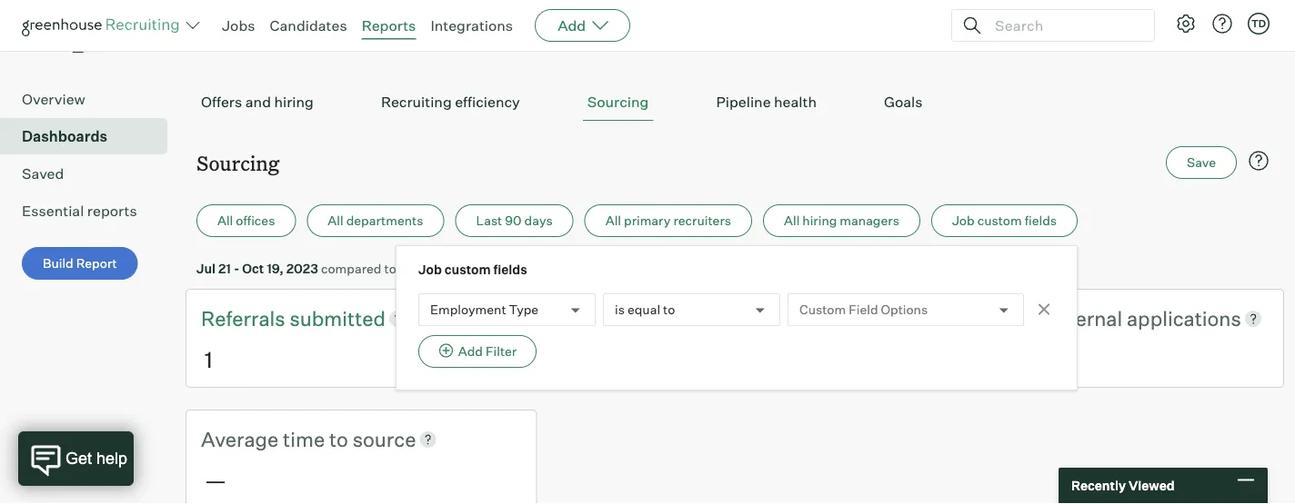 Task type: locate. For each thing, give the bounding box(es) containing it.
reports up overview link
[[22, 1, 169, 55]]

1 horizontal spatial add
[[558, 16, 586, 35]]

custom
[[978, 213, 1022, 229], [445, 262, 491, 278]]

save button
[[1166, 147, 1237, 179]]

all inside all offices button
[[217, 213, 233, 229]]

1 all from the left
[[217, 213, 233, 229]]

tab list
[[196, 84, 1274, 121]]

build
[[43, 256, 73, 272]]

sourcing inside sourcing 'button'
[[587, 93, 649, 111]]

reports right candidates
[[362, 16, 416, 35]]

goals button
[[880, 84, 927, 121]]

all
[[217, 213, 233, 229], [328, 213, 344, 229], [606, 213, 621, 229], [784, 213, 800, 229]]

fields
[[1025, 213, 1057, 229], [494, 262, 527, 278]]

add inside 'popup button'
[[558, 16, 586, 35]]

sourcing
[[587, 93, 649, 111], [196, 149, 280, 176]]

hiring right and
[[274, 93, 314, 111]]

employment
[[430, 302, 506, 318]]

time
[[283, 427, 325, 452]]

1 horizontal spatial job
[[952, 213, 975, 229]]

1 vertical spatial custom
[[445, 262, 491, 278]]

1 horizontal spatial custom
[[978, 213, 1022, 229]]

offers
[[201, 93, 242, 111]]

all hiring managers
[[784, 213, 900, 229]]

to right time
[[329, 427, 348, 452]]

0 vertical spatial job custom fields
[[952, 213, 1057, 229]]

oct
[[242, 261, 264, 277]]

all offices button
[[196, 205, 296, 238]]

—
[[205, 467, 227, 494]]

1 - from the left
[[234, 261, 240, 277]]

jul left 21
[[196, 261, 216, 277]]

internal
[[1051, 306, 1123, 331]]

jul left '20,'
[[451, 261, 470, 277]]

td button
[[1244, 9, 1274, 38]]

goals
[[884, 93, 923, 111]]

all inside button
[[606, 213, 621, 229]]

recruiting
[[381, 93, 452, 111]]

0 horizontal spatial -
[[234, 261, 240, 277]]

all departments
[[328, 213, 423, 229]]

hiring
[[274, 93, 314, 111], [803, 213, 837, 229]]

1 horizontal spatial to
[[384, 261, 396, 277]]

22
[[425, 261, 440, 277]]

essential reports link
[[22, 200, 160, 222]]

0 vertical spatial add
[[558, 16, 586, 35]]

0 horizontal spatial 2023
[[286, 261, 318, 277]]

to
[[384, 261, 396, 277], [663, 302, 675, 318], [329, 427, 348, 452]]

0 vertical spatial to
[[384, 261, 396, 277]]

1 horizontal spatial jul
[[451, 261, 470, 277]]

jul
[[196, 261, 216, 277], [451, 261, 470, 277]]

3 all from the left
[[606, 213, 621, 229]]

essential
[[22, 202, 84, 220]]

4 all from the left
[[784, 213, 800, 229]]

all inside all departments button
[[328, 213, 344, 229]]

job custom fields
[[952, 213, 1057, 229], [418, 262, 527, 278]]

job
[[952, 213, 975, 229], [418, 262, 442, 278]]

average
[[201, 427, 279, 452]]

add
[[558, 16, 586, 35], [458, 344, 483, 360]]

1 horizontal spatial 2023
[[496, 261, 528, 277]]

- right 22
[[443, 261, 449, 277]]

2 all from the left
[[328, 213, 344, 229]]

sourcing down add 'popup button'
[[587, 93, 649, 111]]

jobs
[[222, 16, 255, 35]]

add left filter
[[458, 344, 483, 360]]

1 horizontal spatial -
[[443, 261, 449, 277]]

and
[[245, 93, 271, 111]]

1 vertical spatial hiring
[[803, 213, 837, 229]]

candidates
[[270, 16, 347, 35]]

sourcing up all offices
[[196, 149, 280, 176]]

0 vertical spatial fields
[[1025, 213, 1057, 229]]

all primary recruiters
[[606, 213, 731, 229]]

2 vertical spatial to
[[329, 427, 348, 452]]

all inside all hiring managers button
[[784, 213, 800, 229]]

1 horizontal spatial sourcing
[[587, 93, 649, 111]]

to left apr
[[384, 261, 396, 277]]

add filter
[[458, 344, 517, 360]]

all hiring managers button
[[763, 205, 920, 238]]

0 horizontal spatial sourcing
[[196, 149, 280, 176]]

add for add filter
[[458, 344, 483, 360]]

2023
[[286, 261, 318, 277], [496, 261, 528, 277]]

1 vertical spatial job custom fields
[[418, 262, 527, 278]]

all for all departments
[[328, 213, 344, 229]]

1 horizontal spatial job custom fields
[[952, 213, 1057, 229]]

prospects link
[[575, 305, 674, 333]]

all left primary
[[606, 213, 621, 229]]

1 vertical spatial job
[[418, 262, 442, 278]]

1 vertical spatial add
[[458, 344, 483, 360]]

1 horizontal spatial hiring
[[803, 213, 837, 229]]

overview link
[[22, 88, 160, 110]]

1 horizontal spatial fields
[[1025, 213, 1057, 229]]

apr
[[399, 261, 422, 277]]

recruiting efficiency button
[[376, 84, 525, 121]]

2023 right 19,
[[286, 261, 318, 277]]

equal
[[628, 302, 660, 318]]

number
[[948, 306, 1024, 331]]

build report button
[[22, 248, 138, 280]]

hiring left managers
[[803, 213, 837, 229]]

efficiency
[[455, 93, 520, 111]]

integrations
[[431, 16, 513, 35]]

0 horizontal spatial custom
[[445, 262, 491, 278]]

recently
[[1072, 478, 1126, 494]]

to right 'equal'
[[663, 302, 675, 318]]

21
[[218, 261, 231, 277]]

jobs link
[[222, 16, 255, 35]]

add up sourcing 'button'
[[558, 16, 586, 35]]

all left offices
[[217, 213, 233, 229]]

last
[[476, 213, 502, 229]]

0 horizontal spatial add
[[458, 344, 483, 360]]

all left managers
[[784, 213, 800, 229]]

last 90 days button
[[455, 205, 574, 238]]

1 vertical spatial to
[[663, 302, 675, 318]]

dashboards
[[22, 128, 107, 146]]

to for average time to
[[329, 427, 348, 452]]

add inside button
[[458, 344, 483, 360]]

0 vertical spatial sourcing
[[587, 93, 649, 111]]

greenhouse recruiting image
[[22, 15, 186, 36]]

save
[[1187, 155, 1216, 171]]

0 horizontal spatial job
[[418, 262, 442, 278]]

0 horizontal spatial jul
[[196, 261, 216, 277]]

0 horizontal spatial hiring
[[274, 93, 314, 111]]

1 vertical spatial fields
[[494, 262, 527, 278]]

add filter button
[[418, 336, 537, 369]]

days
[[524, 213, 553, 229]]

referrals
[[201, 306, 290, 331]]

options
[[881, 302, 928, 318]]

report
[[76, 256, 117, 272]]

custom inside button
[[978, 213, 1022, 229]]

custom
[[800, 302, 846, 318]]

recruiters
[[673, 213, 731, 229]]

all for all offices
[[217, 213, 233, 229]]

0 vertical spatial hiring
[[274, 93, 314, 111]]

0 vertical spatial custom
[[978, 213, 1022, 229]]

last 90 days
[[476, 213, 553, 229]]

to for is equal to
[[663, 302, 675, 318]]

- right 21
[[234, 261, 240, 277]]

0 vertical spatial job
[[952, 213, 975, 229]]

sourcing button
[[583, 84, 654, 121]]

0 horizontal spatial job custom fields
[[418, 262, 527, 278]]

2 horizontal spatial to
[[663, 302, 675, 318]]

all left departments
[[328, 213, 344, 229]]

0 horizontal spatial to
[[329, 427, 348, 452]]

reports
[[22, 1, 169, 55], [362, 16, 416, 35]]

2023 right '20,'
[[496, 261, 528, 277]]



Task type: vqa. For each thing, say whether or not it's contained in the screenshot.
Internal Applicant (Amelia Wattenberger)
no



Task type: describe. For each thing, give the bounding box(es) containing it.
0 horizontal spatial reports
[[22, 1, 169, 55]]

source
[[353, 427, 416, 452]]

tab list containing offers and hiring
[[196, 84, 1274, 121]]

2 - from the left
[[443, 261, 449, 277]]

pipeline
[[716, 93, 771, 111]]

hiring inside button
[[274, 93, 314, 111]]

custom field options
[[800, 302, 928, 318]]

1
[[205, 346, 213, 373]]

job custom fields button
[[931, 205, 1078, 238]]

submitted
[[290, 306, 386, 331]]

90
[[505, 213, 522, 229]]

1 vertical spatial sourcing
[[196, 149, 280, 176]]

referrals link
[[201, 305, 290, 333]]

recruiting efficiency
[[381, 93, 520, 111]]

reports
[[87, 202, 137, 220]]

20,
[[473, 261, 493, 277]]

add button
[[535, 9, 631, 42]]

td button
[[1248, 13, 1270, 35]]

offices
[[236, 213, 275, 229]]

all for all primary recruiters
[[606, 213, 621, 229]]

health
[[774, 93, 817, 111]]

1 horizontal spatial reports
[[362, 16, 416, 35]]

field
[[849, 302, 878, 318]]

all offices
[[217, 213, 275, 229]]

all primary recruiters button
[[585, 205, 752, 238]]

is equal to
[[615, 302, 675, 318]]

1 2023 from the left
[[286, 261, 318, 277]]

jul 21 - oct 19, 2023 compared to apr 22 - jul 20, 2023
[[196, 261, 528, 277]]

fields inside button
[[1025, 213, 1057, 229]]

average time to
[[201, 427, 353, 452]]

applications
[[1127, 306, 1241, 331]]

1 jul from the left
[[196, 261, 216, 277]]

faq image
[[1248, 150, 1270, 172]]

dashboards link
[[22, 126, 160, 148]]

all for all hiring managers
[[784, 213, 800, 229]]

offers and hiring
[[201, 93, 314, 111]]

recently viewed
[[1072, 478, 1175, 494]]

0 horizontal spatial fields
[[494, 262, 527, 278]]

overview
[[22, 90, 85, 108]]

hiring inside button
[[803, 213, 837, 229]]

pipeline health
[[716, 93, 817, 111]]

Search text field
[[991, 12, 1138, 39]]

saved
[[22, 165, 64, 183]]

saved link
[[22, 163, 160, 185]]

viewed
[[1129, 478, 1175, 494]]

add for add
[[558, 16, 586, 35]]

2 jul from the left
[[451, 261, 470, 277]]

employment type
[[430, 302, 539, 318]]

reports link
[[362, 16, 416, 35]]

2 2023 from the left
[[496, 261, 528, 277]]

pipeline health button
[[712, 84, 821, 121]]

configure image
[[1175, 13, 1197, 35]]

added link
[[674, 305, 733, 333]]

job inside job custom fields button
[[952, 213, 975, 229]]

managers
[[840, 213, 900, 229]]

job custom fields inside button
[[952, 213, 1057, 229]]

compared
[[321, 261, 382, 277]]

added
[[674, 306, 733, 331]]

filter
[[486, 344, 517, 360]]

type
[[509, 302, 539, 318]]

build report
[[43, 256, 117, 272]]

of
[[1029, 306, 1047, 331]]

candidates link
[[270, 16, 347, 35]]

departments
[[346, 213, 423, 229]]

all departments button
[[307, 205, 444, 238]]

primary
[[624, 213, 671, 229]]

number of internal
[[948, 306, 1127, 331]]

is
[[615, 302, 625, 318]]

integrations link
[[431, 16, 513, 35]]

prospects
[[575, 306, 674, 331]]

offers and hiring button
[[196, 84, 318, 121]]

essential reports
[[22, 202, 137, 220]]

td
[[1252, 17, 1266, 30]]

19,
[[267, 261, 284, 277]]

submitted link
[[290, 305, 386, 333]]



